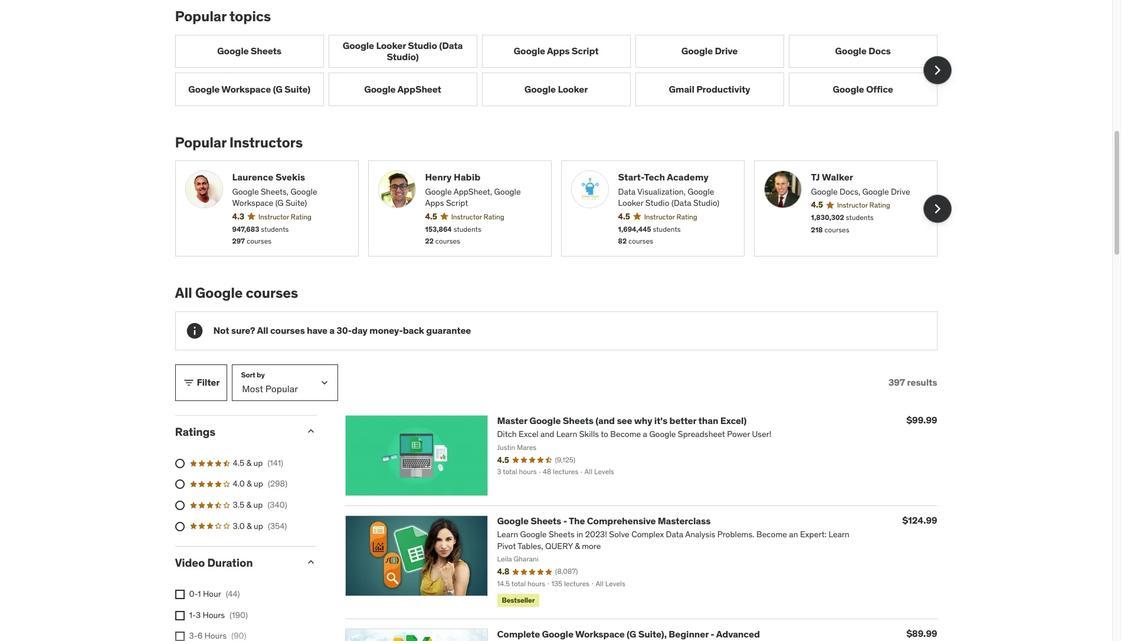 Task type: vqa. For each thing, say whether or not it's contained in the screenshot.


Task type: locate. For each thing, give the bounding box(es) containing it.
students inside 1,694,445 students 82 courses
[[653, 225, 681, 234]]

1 vertical spatial drive
[[891, 186, 911, 197]]

workspace up 4.3
[[232, 198, 273, 209]]

1 vertical spatial apps
[[425, 198, 444, 209]]

0 vertical spatial popular
[[175, 7, 226, 25]]

1 horizontal spatial apps
[[547, 45, 570, 57]]

(data inside start-tech academy data visualization, google looker studio (data studio)
[[672, 198, 692, 209]]

4.0
[[233, 479, 245, 490]]

video duration
[[175, 556, 253, 570]]

drive up productivity
[[715, 45, 738, 57]]

courses down the 1,694,445
[[629, 237, 654, 246]]

rating down the appsheet,
[[484, 212, 505, 221]]

0 vertical spatial suite)
[[285, 83, 311, 95]]

excel)
[[721, 415, 747, 427]]

1-3 hours (190)
[[189, 610, 248, 621]]

video
[[175, 556, 205, 570]]

than
[[699, 415, 719, 427]]

students inside 947,683 students 297 courses
[[261, 225, 289, 234]]

4.5 up the 1,694,445
[[618, 211, 630, 222]]

xsmall image down xsmall icon on the left of the page
[[175, 632, 184, 642]]

tj walker link
[[811, 171, 928, 184]]

1 vertical spatial looker
[[558, 83, 588, 95]]

1 vertical spatial (g
[[275, 198, 284, 209]]

apps up "153,864"
[[425, 198, 444, 209]]

1 popular from the top
[[175, 7, 226, 25]]

& for 3.5
[[246, 500, 252, 511]]

1 horizontal spatial looker
[[558, 83, 588, 95]]

visualization,
[[638, 186, 686, 197]]

sheets inside carousel element
[[251, 45, 282, 57]]

workspace inside laurence svekis google sheets, google workspace (g suite)
[[232, 198, 273, 209]]

hours
[[203, 610, 225, 621]]

habib
[[454, 171, 481, 183]]

looker
[[376, 39, 406, 51], [558, 83, 588, 95], [618, 198, 644, 209]]

0 vertical spatial carousel element
[[175, 35, 952, 106]]

instructor rating
[[837, 201, 891, 210], [259, 212, 312, 221], [451, 212, 505, 221], [644, 212, 698, 221]]

instructor rating down the appsheet,
[[451, 212, 505, 221]]

google looker studio (data studio) link
[[329, 35, 477, 68]]

google sheets - the comprehensive masterclass
[[497, 515, 711, 527]]

1 horizontal spatial sheets
[[531, 515, 562, 527]]

up left the (354)
[[254, 521, 263, 532]]

0 vertical spatial (data
[[439, 39, 463, 51]]

1 vertical spatial studio
[[646, 198, 670, 209]]

courses inside 1,830,302 students 218 courses
[[825, 225, 850, 234]]

297
[[232, 237, 245, 246]]

sheets left the
[[531, 515, 562, 527]]

popular
[[175, 7, 226, 25], [175, 133, 226, 151]]

2 vertical spatial (g
[[627, 629, 637, 641]]

-
[[564, 515, 567, 527], [711, 629, 715, 641]]

instructor for habib
[[451, 212, 482, 221]]

courses left have
[[270, 325, 305, 337]]

carousel element for popular instructors
[[175, 161, 952, 257]]

popular for popular topics
[[175, 7, 226, 25]]

looker for google looker studio (data studio)
[[376, 39, 406, 51]]

academy
[[667, 171, 709, 183]]

up left (141)
[[254, 458, 263, 469]]

0 horizontal spatial sheets
[[251, 45, 282, 57]]

& right 3.5
[[246, 500, 252, 511]]

script
[[572, 45, 599, 57], [446, 198, 468, 209]]

courses down 1,830,302
[[825, 225, 850, 234]]

looker for google looker
[[558, 83, 588, 95]]

complete google workspace (g suite), beginner - advanced
[[497, 629, 760, 641]]

filter
[[197, 377, 220, 389]]

studio) inside start-tech academy data visualization, google looker studio (data studio)
[[694, 198, 720, 209]]

0 horizontal spatial script
[[446, 198, 468, 209]]

tech
[[644, 171, 665, 183]]

1 vertical spatial (data
[[672, 198, 692, 209]]

& up '4.0 & up (298)' at left
[[246, 458, 252, 469]]

docs,
[[840, 186, 861, 197]]

instructor
[[837, 201, 868, 210], [259, 212, 289, 221], [451, 212, 482, 221], [644, 212, 675, 221]]

instructor rating for habib
[[451, 212, 505, 221]]

apps up google looker at the top
[[547, 45, 570, 57]]

0 horizontal spatial apps
[[425, 198, 444, 209]]

instructor up 153,864 students 22 courses
[[451, 212, 482, 221]]

students down docs,
[[846, 213, 874, 222]]

filter button
[[175, 365, 227, 401]]

rating down tj walker google docs, google drive
[[870, 201, 891, 210]]

1 vertical spatial popular
[[175, 133, 226, 151]]

1 vertical spatial suite)
[[286, 198, 307, 209]]

popular topics
[[175, 7, 271, 25]]

1 horizontal spatial studio)
[[694, 198, 720, 209]]

0 horizontal spatial -
[[564, 515, 567, 527]]

instructor for tech
[[644, 212, 675, 221]]

google docs link
[[789, 35, 938, 68]]

studio down visualization,
[[646, 198, 670, 209]]

4.5 for start-
[[618, 211, 630, 222]]

& right the 4.0
[[247, 479, 252, 490]]

suite) inside laurence svekis google sheets, google workspace (g suite)
[[286, 198, 307, 209]]

1 horizontal spatial studio
[[646, 198, 670, 209]]

1 vertical spatial small image
[[305, 426, 317, 437]]

master
[[497, 415, 528, 427]]

0 vertical spatial looker
[[376, 39, 406, 51]]

workspace left suite),
[[576, 629, 625, 641]]

studio) down academy
[[694, 198, 720, 209]]

(g down sheets,
[[275, 198, 284, 209]]

looker down data
[[618, 198, 644, 209]]

drive down tj walker link
[[891, 186, 911, 197]]

instructor rating down docs,
[[837, 201, 891, 210]]

instructor rating down sheets,
[[259, 212, 312, 221]]

rating for henry habib
[[484, 212, 505, 221]]

0 vertical spatial studio
[[408, 39, 437, 51]]

looker inside google looker studio (data studio)
[[376, 39, 406, 51]]

3.5 & up (340)
[[233, 500, 287, 511]]

(data inside google looker studio (data studio)
[[439, 39, 463, 51]]

video duration button
[[175, 556, 295, 570]]

sheets left "(and"
[[563, 415, 594, 427]]

courses down the 947,683
[[247, 237, 272, 246]]

4.5 for henry
[[425, 211, 437, 222]]

google
[[343, 39, 374, 51], [217, 45, 249, 57], [514, 45, 545, 57], [682, 45, 713, 57], [835, 45, 867, 57], [188, 83, 220, 95], [364, 83, 396, 95], [525, 83, 556, 95], [833, 83, 865, 95], [232, 186, 259, 197], [291, 186, 317, 197], [425, 186, 452, 197], [494, 186, 521, 197], [688, 186, 715, 197], [811, 186, 838, 197], [863, 186, 889, 197], [195, 284, 243, 302], [530, 415, 561, 427], [497, 515, 529, 527], [542, 629, 574, 641]]

courses
[[825, 225, 850, 234], [247, 237, 272, 246], [436, 237, 460, 246], [629, 237, 654, 246], [246, 284, 298, 302], [270, 325, 305, 337]]

947,683 students 297 courses
[[232, 225, 289, 246]]

4.5 up "153,864"
[[425, 211, 437, 222]]

not sure? all courses have a 30-day money-back guarantee
[[213, 325, 471, 337]]

have
[[307, 325, 328, 337]]

up left (298)
[[254, 479, 263, 490]]

- right beginner
[[711, 629, 715, 641]]

xsmall image left 1-
[[175, 611, 184, 621]]

sheets down 'topics' at top
[[251, 45, 282, 57]]

1 vertical spatial sheets
[[563, 415, 594, 427]]

1 vertical spatial all
[[257, 325, 268, 337]]

1 horizontal spatial all
[[257, 325, 268, 337]]

beginner
[[669, 629, 709, 641]]

2 vertical spatial workspace
[[576, 629, 625, 641]]

studio) up google appsheet
[[387, 51, 419, 63]]

google docs
[[835, 45, 891, 57]]

2 carousel element from the top
[[175, 161, 952, 257]]

sheets
[[251, 45, 282, 57], [563, 415, 594, 427], [531, 515, 562, 527]]

students right the 947,683
[[261, 225, 289, 234]]

looker up google appsheet
[[376, 39, 406, 51]]

all
[[175, 284, 192, 302], [257, 325, 268, 337]]

courses for 82
[[629, 237, 654, 246]]

rating down start-tech academy data visualization, google looker studio (data studio)
[[677, 212, 698, 221]]

- left the
[[564, 515, 567, 527]]

2 horizontal spatial looker
[[618, 198, 644, 209]]

0 horizontal spatial drive
[[715, 45, 738, 57]]

397 results
[[889, 377, 938, 389]]

4.5 & up (141)
[[233, 458, 283, 469]]

not
[[213, 325, 229, 337]]

instructor up 1,694,445 students 82 courses at the top right of page
[[644, 212, 675, 221]]

& right the 3.0
[[247, 521, 252, 532]]

better
[[670, 415, 697, 427]]

1 horizontal spatial drive
[[891, 186, 911, 197]]

1 horizontal spatial -
[[711, 629, 715, 641]]

3.0
[[233, 521, 245, 532]]

instructor rating down visualization,
[[644, 212, 698, 221]]

4.5 up 1,830,302
[[811, 200, 823, 210]]

courses inside 947,683 students 297 courses
[[247, 237, 272, 246]]

1 vertical spatial script
[[446, 198, 468, 209]]

all google courses
[[175, 284, 298, 302]]

studio inside google looker studio (data studio)
[[408, 39, 437, 51]]

script down the appsheet,
[[446, 198, 468, 209]]

1 vertical spatial workspace
[[232, 198, 273, 209]]

carousel element containing laurence svekis
[[175, 161, 952, 257]]

(and
[[596, 415, 615, 427]]

218
[[811, 225, 823, 234]]

0 vertical spatial sheets
[[251, 45, 282, 57]]

1,830,302 students 218 courses
[[811, 213, 874, 234]]

comprehensive
[[587, 515, 656, 527]]

0 vertical spatial -
[[564, 515, 567, 527]]

instructor for walker
[[837, 201, 868, 210]]

students right the 1,694,445
[[653, 225, 681, 234]]

2 vertical spatial sheets
[[531, 515, 562, 527]]

instructor rating for walker
[[837, 201, 891, 210]]

office
[[867, 83, 894, 95]]

2 vertical spatial looker
[[618, 198, 644, 209]]

(data up appsheet
[[439, 39, 463, 51]]

small image for video duration
[[305, 557, 317, 569]]

small image
[[183, 377, 195, 389], [305, 426, 317, 437], [305, 557, 317, 569]]

0 vertical spatial drive
[[715, 45, 738, 57]]

(g left suite),
[[627, 629, 637, 641]]

rating for laurence svekis
[[291, 212, 312, 221]]

0 horizontal spatial studio
[[408, 39, 437, 51]]

instructor down docs,
[[837, 201, 868, 210]]

&
[[246, 458, 252, 469], [247, 479, 252, 490], [246, 500, 252, 511], [247, 521, 252, 532]]

looker down google apps script link
[[558, 83, 588, 95]]

sure?
[[231, 325, 255, 337]]

0 horizontal spatial studio)
[[387, 51, 419, 63]]

carousel element
[[175, 35, 952, 106], [175, 161, 952, 257]]

rating
[[870, 201, 891, 210], [291, 212, 312, 221], [484, 212, 505, 221], [677, 212, 698, 221]]

workspace down the google sheets link
[[222, 83, 271, 95]]

courses inside 1,694,445 students 82 courses
[[629, 237, 654, 246]]

0 horizontal spatial looker
[[376, 39, 406, 51]]

courses down "153,864"
[[436, 237, 460, 246]]

(g
[[273, 83, 283, 95], [275, 198, 284, 209], [627, 629, 637, 641]]

students inside 153,864 students 22 courses
[[454, 225, 482, 234]]

google apps script
[[514, 45, 599, 57]]

studio up appsheet
[[408, 39, 437, 51]]

students for tech
[[653, 225, 681, 234]]

(298)
[[268, 479, 288, 490]]

xsmall image
[[175, 611, 184, 621], [175, 632, 184, 642]]

up left (340)
[[254, 500, 263, 511]]

students right "153,864"
[[454, 225, 482, 234]]

1,694,445 students 82 courses
[[618, 225, 681, 246]]

sheets,
[[261, 186, 289, 197]]

google appsheet link
[[329, 73, 477, 106]]

start-tech academy data visualization, google looker studio (data studio)
[[618, 171, 720, 209]]

tj
[[811, 171, 820, 183]]

397
[[889, 377, 906, 389]]

2 popular from the top
[[175, 133, 226, 151]]

sheets for google sheets
[[251, 45, 282, 57]]

1 horizontal spatial (data
[[672, 198, 692, 209]]

1 vertical spatial xsmall image
[[175, 632, 184, 642]]

1,694,445
[[618, 225, 651, 234]]

hour
[[203, 589, 221, 600]]

1 vertical spatial -
[[711, 629, 715, 641]]

1 carousel element from the top
[[175, 35, 952, 106]]

0 vertical spatial all
[[175, 284, 192, 302]]

script up google looker at the top
[[572, 45, 599, 57]]

topics
[[229, 7, 271, 25]]

(354)
[[268, 521, 287, 532]]

carousel element containing google looker studio (data studio)
[[175, 35, 952, 106]]

up for 4.5 & up
[[254, 458, 263, 469]]

the
[[569, 515, 585, 527]]

0 vertical spatial small image
[[183, 377, 195, 389]]

0 vertical spatial studio)
[[387, 51, 419, 63]]

30-
[[337, 325, 352, 337]]

(g down the google sheets link
[[273, 83, 283, 95]]

1 vertical spatial studio)
[[694, 198, 720, 209]]

rating down laurence svekis google sheets, google workspace (g suite)
[[291, 212, 312, 221]]

(44)
[[226, 589, 240, 600]]

1 horizontal spatial script
[[572, 45, 599, 57]]

947,683
[[232, 225, 259, 234]]

suite)
[[285, 83, 311, 95], [286, 198, 307, 209]]

0 vertical spatial xsmall image
[[175, 611, 184, 621]]

1 xsmall image from the top
[[175, 611, 184, 621]]

1 vertical spatial carousel element
[[175, 161, 952, 257]]

script inside henry habib google appsheet, google apps script
[[446, 198, 468, 209]]

0 horizontal spatial (data
[[439, 39, 463, 51]]

drive inside tj walker google docs, google drive
[[891, 186, 911, 197]]

laurence svekis google sheets, google workspace (g suite)
[[232, 171, 317, 209]]

instructor up 947,683 students 297 courses
[[259, 212, 289, 221]]

next image
[[928, 61, 947, 80]]

2 vertical spatial small image
[[305, 557, 317, 569]]

students inside 1,830,302 students 218 courses
[[846, 213, 874, 222]]

courses inside 153,864 students 22 courses
[[436, 237, 460, 246]]

(data down visualization,
[[672, 198, 692, 209]]

google workspace (g suite) link
[[175, 73, 324, 106]]



Task type: describe. For each thing, give the bounding box(es) containing it.
looker inside start-tech academy data visualization, google looker studio (data studio)
[[618, 198, 644, 209]]

3.5
[[233, 500, 244, 511]]

0 vertical spatial apps
[[547, 45, 570, 57]]

22
[[425, 237, 434, 246]]

master google sheets (and see why it's better than excel) link
[[497, 415, 747, 427]]

appsheet
[[398, 83, 441, 95]]

google looker link
[[482, 73, 631, 106]]

appsheet,
[[454, 186, 492, 197]]

courses for 218
[[825, 225, 850, 234]]

$99.99
[[907, 414, 938, 426]]

popular instructors
[[175, 133, 303, 151]]

students for svekis
[[261, 225, 289, 234]]

0 vertical spatial (g
[[273, 83, 283, 95]]

it's
[[654, 415, 668, 427]]

complete
[[497, 629, 540, 641]]

0-1 hour (44)
[[189, 589, 240, 600]]

masterclass
[[658, 515, 711, 527]]

day
[[352, 325, 368, 337]]

henry habib link
[[425, 171, 542, 184]]

data
[[618, 186, 636, 197]]

laurence
[[232, 171, 274, 183]]

instructor for svekis
[[259, 212, 289, 221]]

4.5 for tj
[[811, 200, 823, 210]]

google inside start-tech academy data visualization, google looker studio (data studio)
[[688, 186, 715, 197]]

google office
[[833, 83, 894, 95]]

google drive link
[[635, 35, 784, 68]]

ratings button
[[175, 425, 295, 439]]

$124.99
[[903, 515, 938, 527]]

up for 3.5 & up
[[254, 500, 263, 511]]

why
[[634, 415, 653, 427]]

back
[[403, 325, 424, 337]]

money-
[[370, 325, 403, 337]]

henry habib google appsheet, google apps script
[[425, 171, 521, 209]]

guarantee
[[426, 325, 471, 337]]

popular for popular instructors
[[175, 133, 226, 151]]

0-
[[189, 589, 198, 600]]

courses for 22
[[436, 237, 460, 246]]

google appsheet
[[364, 83, 441, 95]]

results
[[908, 377, 938, 389]]

1-
[[189, 610, 196, 621]]

apps inside henry habib google appsheet, google apps script
[[425, 198, 444, 209]]

instructor rating for tech
[[644, 212, 698, 221]]

google sheets
[[217, 45, 282, 57]]

google inside google looker studio (data studio)
[[343, 39, 374, 51]]

instructors
[[229, 133, 303, 151]]

students for walker
[[846, 213, 874, 222]]

studio) inside google looker studio (data studio)
[[387, 51, 419, 63]]

a
[[330, 325, 335, 337]]

1,830,302
[[811, 213, 845, 222]]

start-
[[618, 171, 644, 183]]

gmail productivity link
[[635, 73, 784, 106]]

instructor rating for svekis
[[259, 212, 312, 221]]

courses for 297
[[247, 237, 272, 246]]

courses up sure?
[[246, 284, 298, 302]]

(340)
[[268, 500, 287, 511]]

& for 4.5
[[246, 458, 252, 469]]

google office link
[[789, 73, 938, 106]]

gmail
[[669, 83, 695, 95]]

google sheets link
[[175, 35, 324, 68]]

henry
[[425, 171, 452, 183]]

carousel element for popular topics
[[175, 35, 952, 106]]

small image inside filter button
[[183, 377, 195, 389]]

sheets for google sheets - the comprehensive masterclass
[[531, 515, 562, 527]]

0 vertical spatial script
[[572, 45, 599, 57]]

students for habib
[[454, 225, 482, 234]]

82
[[618, 237, 627, 246]]

rating for start-tech academy
[[677, 212, 698, 221]]

studio inside start-tech academy data visualization, google looker studio (data studio)
[[646, 198, 670, 209]]

tj walker google docs, google drive
[[811, 171, 911, 197]]

laurence svekis link
[[232, 171, 349, 184]]

small image for ratings
[[305, 426, 317, 437]]

(141)
[[268, 458, 283, 469]]

google apps script link
[[482, 35, 631, 68]]

courses for all
[[270, 325, 305, 337]]

up for 3.0 & up
[[254, 521, 263, 532]]

$89.99
[[907, 628, 938, 640]]

2 xsmall image from the top
[[175, 632, 184, 642]]

duration
[[207, 556, 253, 570]]

productivity
[[697, 83, 751, 95]]

xsmall image
[[175, 590, 184, 600]]

rating for tj walker
[[870, 201, 891, 210]]

google workspace (g suite)
[[188, 83, 311, 95]]

3.0 & up (354)
[[233, 521, 287, 532]]

(g inside laurence svekis google sheets, google workspace (g suite)
[[275, 198, 284, 209]]

gmail productivity
[[669, 83, 751, 95]]

complete google workspace (g suite), beginner - advanced link
[[497, 629, 760, 641]]

1
[[198, 589, 201, 600]]

397 results status
[[889, 377, 938, 389]]

4.3
[[232, 211, 244, 222]]

master google sheets (and see why it's better than excel)
[[497, 415, 747, 427]]

up for 4.0 & up
[[254, 479, 263, 490]]

(190)
[[230, 610, 248, 621]]

2 horizontal spatial sheets
[[563, 415, 594, 427]]

4.5 up the 4.0
[[233, 458, 244, 469]]

0 horizontal spatial all
[[175, 284, 192, 302]]

google drive
[[682, 45, 738, 57]]

& for 3.0
[[247, 521, 252, 532]]

4.0 & up (298)
[[233, 479, 288, 490]]

suite),
[[639, 629, 667, 641]]

google sheets - the comprehensive masterclass link
[[497, 515, 711, 527]]

popular instructors element
[[175, 133, 952, 257]]

3
[[196, 610, 201, 621]]

docs
[[869, 45, 891, 57]]

0 vertical spatial workspace
[[222, 83, 271, 95]]

svekis
[[276, 171, 305, 183]]

next image
[[928, 199, 947, 218]]

153,864
[[425, 225, 452, 234]]

walker
[[822, 171, 854, 183]]

see
[[617, 415, 633, 427]]

& for 4.0
[[247, 479, 252, 490]]

google looker studio (data studio)
[[343, 39, 463, 63]]

advanced
[[717, 629, 760, 641]]



